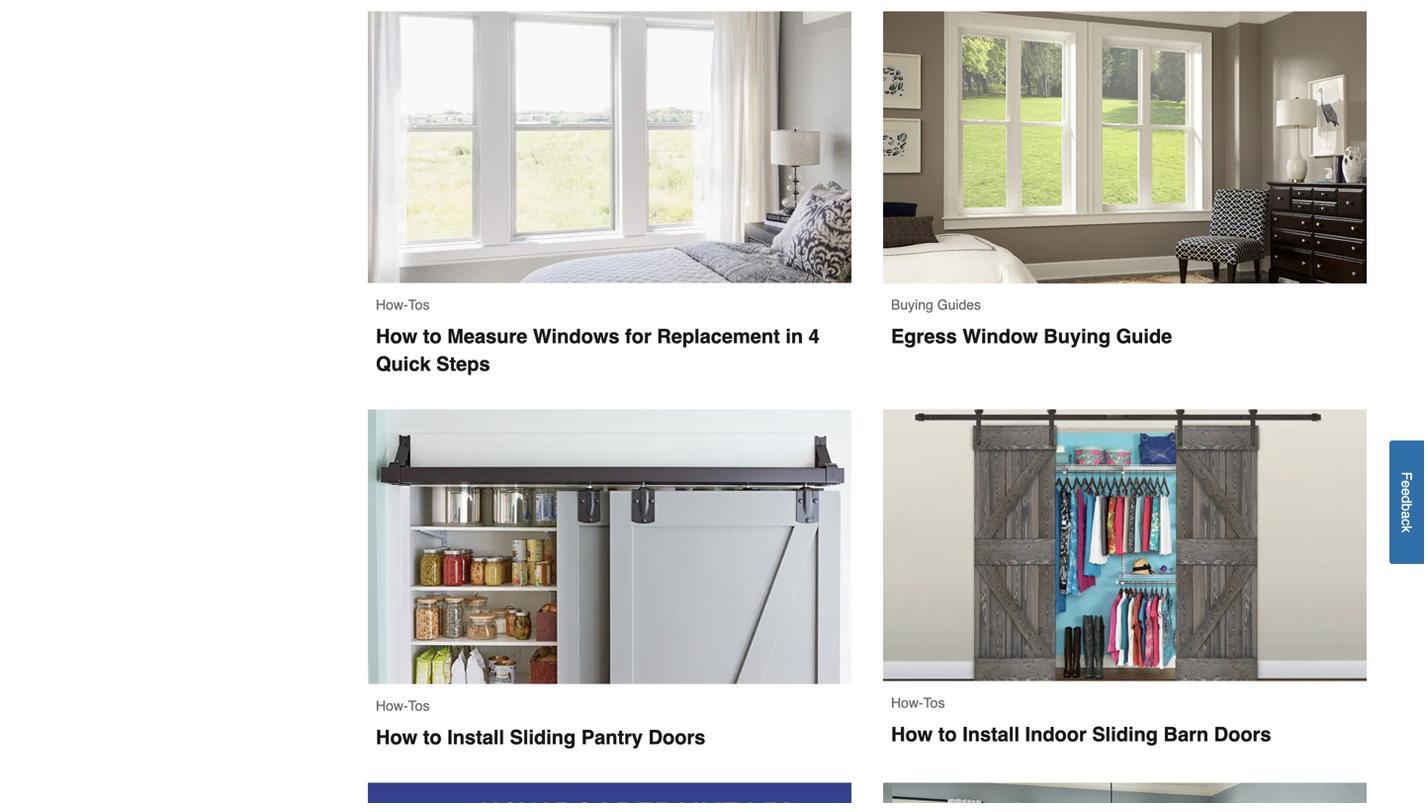 Task type: describe. For each thing, give the bounding box(es) containing it.
1 e from the top
[[1399, 481, 1415, 488]]

how-tos for how to install indoor sliding barn doors
[[891, 696, 945, 712]]

quick
[[376, 353, 431, 376]]

a video about repainting a front door. image
[[368, 784, 851, 804]]

a modern dining room with big glass windows, plants and decor. image
[[883, 784, 1367, 804]]

f e e d b a c k
[[1399, 472, 1415, 533]]

barn
[[1163, 724, 1209, 747]]

install for sliding
[[447, 727, 504, 750]]

how- for how to install indoor sliding barn doors
[[891, 696, 923, 712]]

2 e from the top
[[1399, 488, 1415, 496]]

in
[[785, 325, 803, 348]]

replacement
[[657, 325, 780, 348]]

f
[[1399, 472, 1415, 481]]

windows
[[533, 325, 620, 348]]

k
[[1399, 526, 1415, 533]]

how for how to measure windows for replacement in 4 quick steps
[[376, 325, 418, 348]]

sliding pantry doors image
[[368, 410, 851, 685]]

1 horizontal spatial sliding
[[1092, 724, 1158, 747]]

steps
[[436, 353, 490, 376]]

c
[[1399, 519, 1415, 526]]

install for indoor
[[962, 724, 1020, 747]]

to for how to install indoor sliding barn doors
[[938, 724, 957, 747]]

window
[[962, 326, 1038, 348]]

buying guides
[[891, 297, 981, 313]]

tos for how to install indoor sliding barn doors
[[923, 696, 945, 712]]

0 horizontal spatial buying
[[891, 297, 933, 313]]

1 horizontal spatial doors
[[1214, 724, 1271, 747]]

0 horizontal spatial doors
[[648, 727, 705, 750]]

guide
[[1116, 326, 1172, 348]]



Task type: vqa. For each thing, say whether or not it's contained in the screenshot.
"How-Tos"
yes



Task type: locate. For each thing, give the bounding box(es) containing it.
e up b
[[1399, 488, 1415, 496]]

how-
[[376, 297, 408, 313], [891, 696, 923, 712], [376, 699, 408, 715]]

tos for how to measure windows for replacement in 4 quick steps
[[408, 297, 430, 313]]

how- for how to measure windows for replacement in 4 quick steps
[[376, 297, 408, 313]]

to for how to measure windows for replacement in 4 quick steps
[[423, 325, 442, 348]]

measure
[[447, 325, 527, 348]]

how for how to install indoor sliding barn doors
[[891, 724, 933, 747]]

buying up egress
[[891, 297, 933, 313]]

4
[[809, 325, 820, 348]]

1 horizontal spatial buying
[[1044, 326, 1111, 348]]

how-tos
[[376, 297, 430, 313], [891, 696, 945, 712], [376, 699, 430, 715]]

d
[[1399, 496, 1415, 504]]

an organized clothing closet with rustic sliding barn doors. image
[[883, 410, 1367, 682]]

0 horizontal spatial sliding
[[510, 727, 576, 750]]

sliding left pantry
[[510, 727, 576, 750]]

tos for how to install sliding pantry doors
[[408, 699, 430, 715]]

doors
[[1214, 724, 1271, 747], [648, 727, 705, 750]]

how to install sliding pantry doors
[[376, 727, 705, 750]]

sliding
[[1092, 724, 1158, 747], [510, 727, 576, 750]]

how-tos for how to measure windows for replacement in 4 quick steps
[[376, 297, 430, 313]]

a
[[1399, 512, 1415, 519]]

sliding up a modern dining room with big glass windows, plants and decor. image
[[1092, 724, 1158, 747]]

how inside 'how to measure windows for replacement in 4 quick steps'
[[376, 325, 418, 348]]

guides
[[937, 297, 981, 313]]

how-tos for how to install sliding pantry doors
[[376, 699, 430, 715]]

indoor
[[1025, 724, 1087, 747]]

how- for how to install sliding pantry doors
[[376, 699, 408, 715]]

how
[[376, 325, 418, 348], [891, 724, 933, 747], [376, 727, 418, 750]]

egress
[[891, 326, 957, 348]]

egress window buying guide
[[891, 326, 1172, 348]]

f e e d b a c k button
[[1389, 441, 1424, 565]]

pantry
[[581, 727, 643, 750]]

1 vertical spatial buying
[[1044, 326, 1111, 348]]

a bedroom with reliabilt single hung windows, a brown dresser, chair and bed with white comforter. image
[[883, 11, 1367, 284]]

e up d
[[1399, 481, 1415, 488]]

to for how to install sliding pantry doors
[[423, 727, 442, 750]]

tos
[[408, 297, 430, 313], [923, 696, 945, 712], [408, 699, 430, 715]]

how for how to install sliding pantry doors
[[376, 727, 418, 750]]

for
[[625, 325, 651, 348]]

to
[[423, 325, 442, 348], [938, 724, 957, 747], [423, 727, 442, 750]]

buying left guide
[[1044, 326, 1111, 348]]

how to measure windows for replacement in 4 quick steps
[[376, 325, 825, 376]]

buying
[[891, 297, 933, 313], [1044, 326, 1111, 348]]

e
[[1399, 481, 1415, 488], [1399, 488, 1415, 496]]

doors right barn
[[1214, 724, 1271, 747]]

0 vertical spatial buying
[[891, 297, 933, 313]]

1 horizontal spatial install
[[962, 724, 1020, 747]]

install
[[962, 724, 1020, 747], [447, 727, 504, 750]]

0 horizontal spatial install
[[447, 727, 504, 750]]

how to install indoor sliding barn doors
[[891, 724, 1271, 747]]

doors right pantry
[[648, 727, 705, 750]]

to inside 'how to measure windows for replacement in 4 quick steps'
[[423, 325, 442, 348]]

three windows in a gray bedroom looking out into a field. image
[[368, 11, 851, 283]]

b
[[1399, 504, 1415, 512]]



